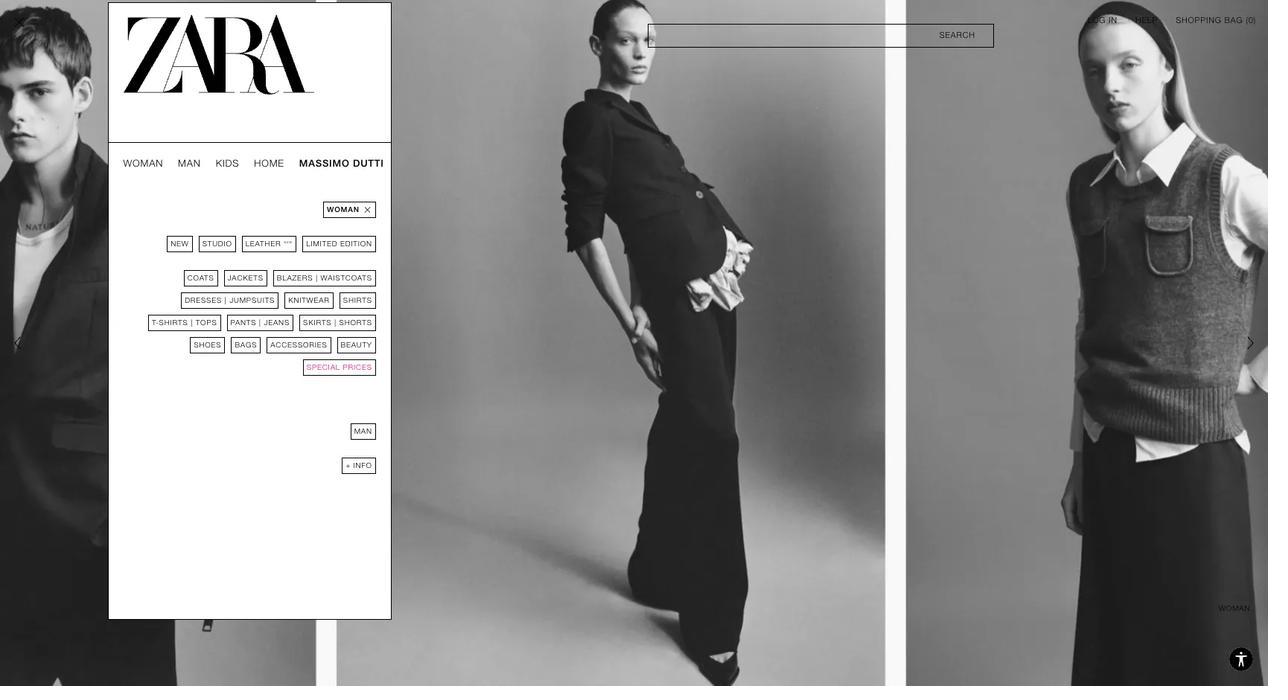 Task type: describe. For each thing, give the bounding box(es) containing it.
limited
[[306, 240, 338, 248]]

man link for + info
[[351, 424, 376, 440]]

t-shirts | tops link
[[148, 315, 221, 331]]

edition
[[340, 240, 372, 248]]

leather
[[246, 240, 281, 248]]

bags
[[235, 341, 257, 349]]

skirts | shorts
[[303, 319, 372, 327]]

special
[[307, 363, 340, 372]]

blazers | waistcoats link
[[273, 270, 376, 287]]

search
[[940, 31, 976, 40]]

shoes link
[[190, 337, 225, 354]]

massimo dutti link
[[299, 158, 384, 170]]

1 horizontal spatial shirts
[[343, 296, 372, 305]]

0 vertical spatial woman link
[[123, 158, 163, 170]]

log
[[1088, 16, 1106, 25]]

knitwear link
[[285, 293, 334, 309]]

tops
[[196, 319, 217, 327]]

man link for home
[[178, 158, 201, 170]]

blazers
[[277, 274, 313, 282]]

jeans
[[264, 319, 290, 327]]

1 vertical spatial woman link
[[323, 202, 376, 218]]

log in link
[[1088, 15, 1118, 27]]

0 horizontal spatial new
[[171, 240, 189, 248]]

special prices link
[[303, 360, 376, 376]]

0
[[1249, 16, 1254, 25]]

studio
[[202, 240, 232, 248]]

| for pants
[[259, 319, 261, 327]]

t-
[[152, 319, 159, 327]]

kids
[[216, 158, 239, 169]]

massimo
[[299, 158, 350, 169]]

shorts
[[339, 319, 372, 327]]

woman for woman 'link' to the bottom
[[327, 206, 360, 214]]

pants
[[231, 319, 256, 327]]

special prices
[[307, 363, 372, 372]]

Product search search field
[[648, 24, 994, 48]]

beauty
[[341, 341, 372, 349]]

coats
[[187, 274, 214, 282]]

dresses | jumpsuits link
[[181, 293, 279, 309]]

new link
[[167, 236, 193, 252]]

dresses
[[185, 296, 222, 305]]

(
[[1246, 16, 1249, 25]]

man for home
[[178, 158, 201, 169]]

help link
[[1136, 15, 1158, 27]]

waistcoats
[[321, 274, 372, 282]]

new inside leather new limited edition
[[284, 241, 293, 244]]

home
[[254, 158, 284, 169]]

shopping bag ( 0 )
[[1176, 16, 1256, 25]]

+ info
[[346, 462, 372, 470]]

jackets
[[228, 274, 263, 282]]

log in
[[1088, 16, 1118, 25]]

shoes
[[194, 341, 221, 349]]

man for + info
[[354, 428, 372, 436]]

beauty link
[[337, 337, 376, 354]]

| for dresses
[[225, 296, 227, 305]]



Task type: locate. For each thing, give the bounding box(es) containing it.
0 horizontal spatial woman link
[[123, 158, 163, 170]]

+
[[346, 462, 351, 470]]

skirts | shorts link
[[299, 315, 376, 331]]

dresses | jumpsuits
[[185, 296, 275, 305]]

zara logo united states. image
[[123, 15, 315, 95]]

leather new limited edition
[[246, 240, 372, 248]]

studio link
[[199, 236, 236, 252]]

man inside man link
[[354, 428, 372, 436]]

man link up info
[[351, 424, 376, 440]]

zara logo united states. go to homepage image
[[123, 15, 314, 95]]

coats link
[[184, 270, 218, 287]]

in
[[1109, 16, 1118, 25]]

0 horizontal spatial man link
[[178, 158, 201, 170]]

search link
[[648, 24, 994, 48]]

accessories link
[[267, 337, 331, 354]]

0 vertical spatial man
[[178, 158, 201, 169]]

kids link
[[216, 158, 239, 170]]

0 status
[[1249, 16, 1254, 25]]

pants | jeans
[[231, 319, 290, 327]]

1 horizontal spatial new
[[284, 241, 293, 244]]

blazers | waistcoats
[[277, 274, 372, 282]]

dutti
[[353, 158, 384, 169]]

1 horizontal spatial man link
[[351, 424, 376, 440]]

man link left kids link at the left top of page
[[178, 158, 201, 170]]

shirts up shorts
[[343, 296, 372, 305]]

man left kids
[[178, 158, 201, 169]]

0 horizontal spatial woman
[[123, 158, 163, 169]]

| right dresses
[[225, 296, 227, 305]]

1 vertical spatial woman
[[327, 206, 360, 214]]

woman
[[123, 158, 163, 169], [327, 206, 360, 214]]

0 vertical spatial man link
[[178, 158, 201, 170]]

0 horizontal spatial shirts
[[159, 319, 188, 327]]

1 vertical spatial man link
[[351, 424, 376, 440]]

skirts
[[303, 319, 332, 327]]

prices
[[343, 363, 372, 372]]

| left "jeans"
[[259, 319, 261, 327]]

man up info
[[354, 428, 372, 436]]

limited edition link
[[303, 236, 376, 252]]

jumpsuits
[[230, 296, 275, 305]]

1 horizontal spatial man
[[354, 428, 372, 436]]

woman for woman 'link' to the top
[[123, 158, 163, 169]]

1 vertical spatial man
[[354, 428, 372, 436]]

0 vertical spatial shirts
[[343, 296, 372, 305]]

| right blazers
[[316, 274, 318, 282]]

)
[[1254, 16, 1256, 25]]

jackets link
[[224, 270, 267, 287]]

man
[[178, 158, 201, 169], [354, 428, 372, 436]]

| right skirts
[[334, 319, 337, 327]]

| for skirts
[[334, 319, 337, 327]]

woman inside 'link'
[[327, 206, 360, 214]]

shirts
[[343, 296, 372, 305], [159, 319, 188, 327]]

|
[[316, 274, 318, 282], [225, 296, 227, 305], [191, 319, 193, 327], [259, 319, 261, 327], [334, 319, 337, 327]]

shirts link
[[339, 293, 376, 309]]

home link
[[254, 158, 284, 170]]

new
[[171, 240, 189, 248], [284, 241, 293, 244]]

1 vertical spatial shirts
[[159, 319, 188, 327]]

shopping
[[1176, 16, 1222, 25]]

massimo dutti
[[299, 158, 384, 169]]

0 horizontal spatial man
[[178, 158, 201, 169]]

pants | jeans link
[[227, 315, 293, 331]]

1 horizontal spatial woman
[[327, 206, 360, 214]]

man link
[[178, 158, 201, 170], [351, 424, 376, 440]]

shirts left tops
[[159, 319, 188, 327]]

+ info link
[[342, 458, 376, 474]]

| left tops
[[191, 319, 193, 327]]

0 vertical spatial woman
[[123, 158, 163, 169]]

t-shirts | tops
[[152, 319, 217, 327]]

help
[[1136, 16, 1158, 25]]

knitwear
[[288, 296, 330, 305]]

1 horizontal spatial woman link
[[323, 202, 376, 218]]

woman link
[[123, 158, 163, 170], [323, 202, 376, 218]]

new right the leather
[[284, 241, 293, 244]]

info
[[353, 462, 372, 470]]

accessories
[[271, 341, 327, 349]]

new left "studio"
[[171, 240, 189, 248]]

| for blazers
[[316, 274, 318, 282]]

bag
[[1225, 16, 1243, 25]]

bags link
[[231, 337, 261, 354]]



Task type: vqa. For each thing, say whether or not it's contained in the screenshot.
code,
no



